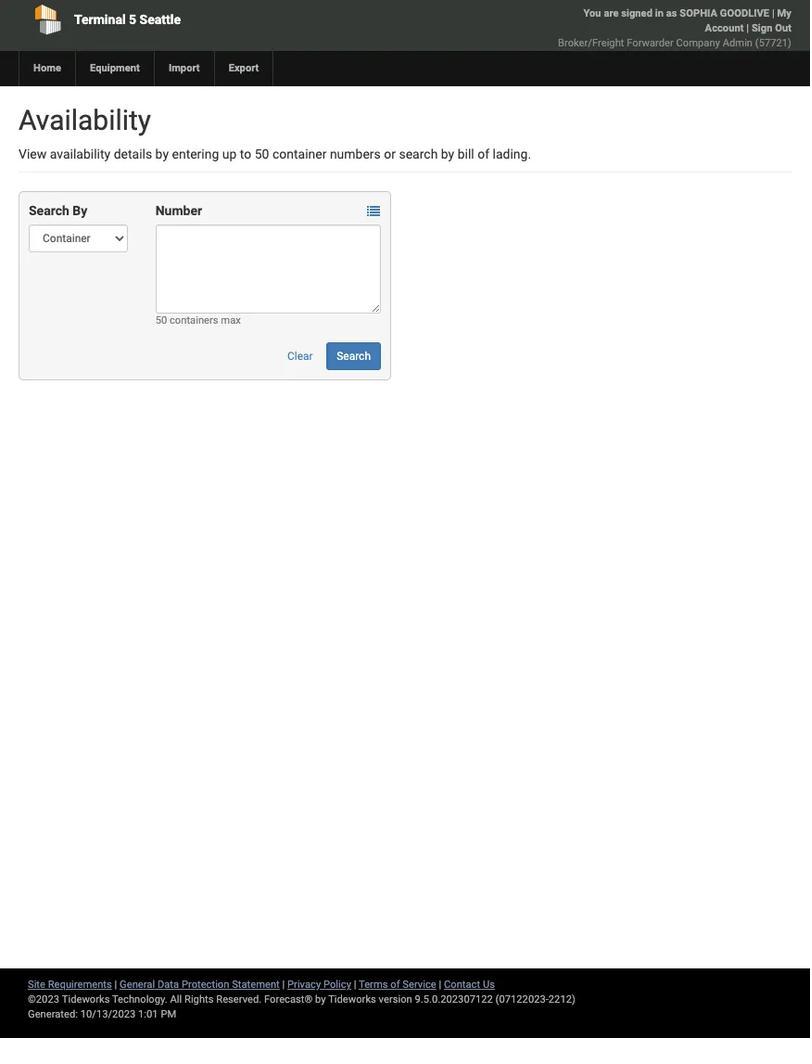 Task type: vqa. For each thing, say whether or not it's contained in the screenshot.
the rightmost Be
no



Task type: describe. For each thing, give the bounding box(es) containing it.
or
[[384, 147, 396, 161]]

search
[[399, 147, 438, 161]]

view availability details by entering up to 50 container numbers or search by bill of lading.
[[19, 147, 532, 161]]

1:01
[[138, 1008, 158, 1021]]

0 vertical spatial of
[[478, 147, 490, 161]]

contact
[[444, 979, 481, 991]]

version
[[379, 994, 413, 1006]]

up
[[222, 147, 237, 161]]

policy
[[324, 979, 352, 991]]

requirements
[[48, 979, 112, 991]]

by inside site requirements | general data protection statement | privacy policy | terms of service | contact us ©2023 tideworks technology. all rights reserved. forecast® by tideworks version 9.5.0.202307122 (07122023-2212) generated: 10/13/2023 1:01 pm
[[315, 994, 326, 1006]]

number
[[156, 203, 202, 218]]

as
[[667, 7, 678, 19]]

numbers
[[330, 147, 381, 161]]

privacy policy link
[[288, 979, 352, 991]]

show list image
[[367, 205, 380, 218]]

(07122023-
[[496, 994, 549, 1006]]

home
[[33, 62, 61, 74]]

10/13/2023
[[80, 1008, 136, 1021]]

| left general
[[115, 979, 117, 991]]

search for search
[[337, 350, 371, 363]]

seattle
[[140, 12, 181, 27]]

terms of service link
[[359, 979, 437, 991]]

export link
[[214, 51, 273, 86]]

search by
[[29, 203, 87, 218]]

signed
[[622, 7, 653, 19]]

my account
[[706, 7, 792, 34]]

import link
[[154, 51, 214, 86]]

terminal 5 seattle link
[[19, 0, 325, 39]]

0 horizontal spatial 50
[[156, 315, 167, 327]]

general data protection statement link
[[120, 979, 280, 991]]

9.5.0.202307122
[[415, 994, 493, 1006]]

company
[[677, 37, 721, 49]]

| left my
[[773, 7, 775, 19]]

50 containers max
[[156, 315, 241, 327]]

my
[[778, 7, 792, 19]]

equipment
[[90, 62, 140, 74]]

you are signed in as sophia goodlive |
[[584, 7, 778, 19]]

0 vertical spatial 50
[[255, 147, 269, 161]]

0 horizontal spatial by
[[156, 147, 169, 161]]

service
[[403, 979, 437, 991]]

5
[[129, 12, 137, 27]]

sign out link
[[752, 22, 792, 34]]

by
[[73, 203, 87, 218]]

equipment link
[[75, 51, 154, 86]]

are
[[604, 7, 619, 19]]

import
[[169, 62, 200, 74]]

of inside site requirements | general data protection statement | privacy policy | terms of service | contact us ©2023 tideworks technology. all rights reserved. forecast® by tideworks version 9.5.0.202307122 (07122023-2212) generated: 10/13/2023 1:01 pm
[[391, 979, 400, 991]]

terminal 5 seattle
[[74, 12, 181, 27]]

| up 9.5.0.202307122 at right bottom
[[439, 979, 442, 991]]

generated:
[[28, 1008, 78, 1021]]



Task type: locate. For each thing, give the bounding box(es) containing it.
2212)
[[549, 994, 576, 1006]]

broker/freight
[[559, 37, 625, 49]]

| up the tideworks
[[354, 979, 357, 991]]

availability
[[19, 104, 151, 136]]

Number text field
[[156, 225, 381, 314]]

0 vertical spatial search
[[29, 203, 69, 218]]

site
[[28, 979, 45, 991]]

my account link
[[706, 7, 792, 34]]

technology.
[[112, 994, 168, 1006]]

us
[[483, 979, 495, 991]]

details
[[114, 147, 152, 161]]

privacy
[[288, 979, 321, 991]]

search left by
[[29, 203, 69, 218]]

admin
[[723, 37, 753, 49]]

50 left containers
[[156, 315, 167, 327]]

to
[[240, 147, 252, 161]]

| left sign
[[747, 22, 750, 34]]

in
[[656, 7, 664, 19]]

terms
[[359, 979, 388, 991]]

by
[[156, 147, 169, 161], [441, 147, 455, 161], [315, 994, 326, 1006]]

50
[[255, 147, 269, 161], [156, 315, 167, 327]]

search for search by
[[29, 203, 69, 218]]

by left bill on the top right of page
[[441, 147, 455, 161]]

you
[[584, 7, 602, 19]]

(57721)
[[756, 37, 792, 49]]

0 horizontal spatial of
[[391, 979, 400, 991]]

sophia
[[680, 7, 718, 19]]

search right 'clear' button
[[337, 350, 371, 363]]

clear button
[[277, 342, 323, 370]]

terminal
[[74, 12, 126, 27]]

forecast®
[[264, 994, 313, 1006]]

1 vertical spatial 50
[[156, 315, 167, 327]]

bill
[[458, 147, 475, 161]]

pm
[[161, 1008, 177, 1021]]

data
[[158, 979, 179, 991]]

protection
[[182, 979, 230, 991]]

tideworks
[[329, 994, 377, 1006]]

sign
[[752, 22, 773, 34]]

of right bill on the top right of page
[[478, 147, 490, 161]]

max
[[221, 315, 241, 327]]

by right details
[[156, 147, 169, 161]]

clear
[[288, 350, 313, 363]]

2 horizontal spatial by
[[441, 147, 455, 161]]

forwarder
[[627, 37, 674, 49]]

1 horizontal spatial of
[[478, 147, 490, 161]]

1 vertical spatial of
[[391, 979, 400, 991]]

1 vertical spatial search
[[337, 350, 371, 363]]

by down privacy policy link at the left of page
[[315, 994, 326, 1006]]

1 horizontal spatial by
[[315, 994, 326, 1006]]

export
[[229, 62, 259, 74]]

all
[[170, 994, 182, 1006]]

contact us link
[[444, 979, 495, 991]]

containers
[[170, 315, 219, 327]]

entering
[[172, 147, 219, 161]]

rights
[[185, 994, 214, 1006]]

| up the forecast® at the left bottom
[[283, 979, 285, 991]]

site requirements | general data protection statement | privacy policy | terms of service | contact us ©2023 tideworks technology. all rights reserved. forecast® by tideworks version 9.5.0.202307122 (07122023-2212) generated: 10/13/2023 1:01 pm
[[28, 979, 576, 1021]]

view
[[19, 147, 47, 161]]

©2023 tideworks
[[28, 994, 110, 1006]]

search
[[29, 203, 69, 218], [337, 350, 371, 363]]

availability
[[50, 147, 111, 161]]

search inside "button"
[[337, 350, 371, 363]]

| inside "| sign out broker/freight forwarder company admin (57721)"
[[747, 22, 750, 34]]

0 horizontal spatial search
[[29, 203, 69, 218]]

search button
[[327, 342, 381, 370]]

goodlive
[[721, 7, 770, 19]]

statement
[[232, 979, 280, 991]]

container
[[273, 147, 327, 161]]

| sign out broker/freight forwarder company admin (57721)
[[559, 22, 792, 49]]

lading.
[[493, 147, 532, 161]]

1 horizontal spatial 50
[[255, 147, 269, 161]]

of
[[478, 147, 490, 161], [391, 979, 400, 991]]

1 horizontal spatial search
[[337, 350, 371, 363]]

50 right to
[[255, 147, 269, 161]]

|
[[773, 7, 775, 19], [747, 22, 750, 34], [115, 979, 117, 991], [283, 979, 285, 991], [354, 979, 357, 991], [439, 979, 442, 991]]

reserved.
[[216, 994, 262, 1006]]

site requirements link
[[28, 979, 112, 991]]

of up version on the bottom of page
[[391, 979, 400, 991]]

account
[[706, 22, 745, 34]]

out
[[776, 22, 792, 34]]

home link
[[19, 51, 75, 86]]

general
[[120, 979, 155, 991]]



